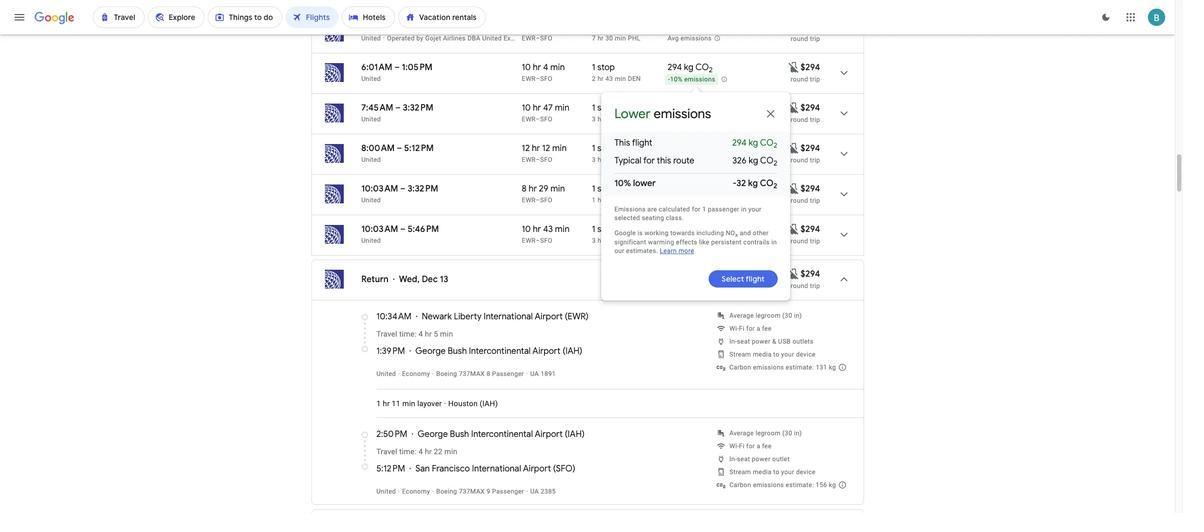 Task type: locate. For each thing, give the bounding box(es) containing it.
8
[[522, 184, 527, 194], [606, 197, 610, 204], [487, 371, 491, 378]]

2 this price for this flight doesn't include overhead bin access. if you need a carry-on bag, use the bags filter to update prices. image from the top
[[788, 142, 801, 155]]

0 vertical spatial 8
[[522, 184, 527, 194]]

$294 for 10 hr 4 min
[[801, 62, 821, 73]]

10 down express
[[522, 62, 531, 73]]

contrails
[[744, 238, 770, 246]]

leaves newark liberty international airport at 6:01 am on wednesday, december 13 and arrives at san francisco international airport at 1:05 pm on wednesday, december 13. element
[[362, 62, 433, 73]]

hr left 5 at the left bottom
[[425, 330, 432, 339]]

stream for george bush intercontinental airport ( iah )
[[730, 469, 752, 476]]

ewr inside 10 hr 43 min ewr – sfo
[[522, 237, 536, 245]]

0 vertical spatial 3:32 pm
[[403, 103, 434, 113]]

1 10 from the top
[[522, 62, 531, 73]]

co for 294 kg co 2 typical for this route
[[761, 138, 774, 149]]

0 horizontal spatial 22
[[434, 448, 443, 456]]

3 $294 from the top
[[801, 143, 821, 154]]

select flight button down contrails
[[709, 266, 778, 292]]

3 294 us dollars text field from the top
[[801, 269, 821, 280]]

hr
[[598, 35, 604, 42], [533, 62, 541, 73], [598, 75, 604, 83], [533, 103, 541, 113], [598, 116, 604, 123], [532, 143, 540, 154], [598, 156, 604, 164], [529, 184, 537, 194], [598, 197, 604, 204], [533, 224, 541, 235], [598, 237, 604, 245], [425, 330, 432, 339], [383, 400, 390, 408], [425, 448, 432, 456]]

1 inside 1 stop 3 hr 38 min iah
[[592, 143, 596, 154]]

fee up in-seat power & usb outlets
[[763, 325, 772, 333]]

ewr inside 12 hr 12 min ewr – sfo
[[522, 156, 536, 164]]

this price for this flight doesn't include overhead bin access. if you need a carry-on bag, use the bags filter to update prices. image for 12 hr 12 min
[[788, 142, 801, 155]]

0 vertical spatial travel
[[377, 330, 398, 339]]

9:28 pm – 9:27 am + 1
[[362, 21, 439, 32]]

3:32 pm down arrival time: 1:05 pm. 'text box'
[[403, 103, 434, 113]]

(
[[565, 312, 568, 322], [563, 346, 566, 357], [480, 400, 483, 408], [565, 429, 568, 440], [553, 464, 556, 475]]

0 vertical spatial 10:03 am
[[362, 184, 398, 194]]

in- left the & at the right bottom
[[730, 338, 738, 346]]

2 wi-fi for a fee from the top
[[730, 443, 772, 450]]

2 1 stop flight. element from the top
[[592, 103, 615, 115]]

leaves newark liberty international airport at 8:00 am on wednesday, december 13 and arrives at san francisco international airport at 5:12 pm on wednesday, december 13. element
[[362, 143, 434, 154]]

1 left "passenger"
[[703, 206, 707, 213]]

0 vertical spatial 4
[[543, 62, 549, 73]]

1 vertical spatial device
[[797, 469, 816, 476]]

0 vertical spatial passenger
[[492, 371, 524, 378]]

1 seat from the top
[[738, 338, 751, 346]]

emissions up emissions are calculated for 1 passenger in your selected seating class. at the right top of page
[[685, 197, 716, 205]]

co inside 326 kg co 2
[[761, 156, 774, 166]]

a up in-seat power & usb outlets
[[757, 325, 761, 333]]

ua
[[531, 371, 539, 378], [531, 488, 539, 496]]

0 vertical spatial 10
[[522, 62, 531, 73]]

1 stop flight. element for 10 hr 4 min
[[592, 62, 615, 75]]

min down 10 hr 47 min ewr – sfo
[[553, 143, 567, 154]]

0 vertical spatial to
[[774, 351, 780, 359]]

1 horizontal spatial 294
[[733, 138, 747, 149]]

average up in-seat power & usb outlets
[[730, 312, 754, 320]]

0 vertical spatial 43
[[606, 75, 613, 83]]

google is working towards including no x
[[615, 229, 739, 238]]

round trip for 12
[[791, 157, 821, 164]]

economy down san
[[402, 488, 430, 496]]

1 vertical spatial 22
[[434, 448, 443, 456]]

kg right "366"
[[685, 103, 694, 113]]

select flight button inside dialog
[[709, 266, 778, 292]]

1 vertical spatial 8
[[606, 197, 610, 204]]

co inside the 294 kg co 2 typical for this route
[[761, 138, 774, 149]]

liberty
[[454, 312, 482, 322]]

power for george bush intercontinental airport ( iah )
[[752, 456, 771, 463]]

1 for 1 stop 3 hr 38 min iah
[[592, 143, 596, 154]]

8 inside 8 hr 29 min ewr – sfo
[[522, 184, 527, 194]]

1 3 from the top
[[592, 116, 596, 123]]

2 -10% emissions from the top
[[669, 197, 716, 205]]

1 vertical spatial 294 us dollars text field
[[801, 143, 821, 154]]

ewr
[[522, 35, 536, 42], [522, 75, 536, 83], [522, 116, 536, 123], [522, 156, 536, 164], [522, 197, 536, 204], [522, 237, 536, 245], [568, 312, 586, 322]]

5:12 pm down travel time: 4 hr 22 min
[[377, 464, 405, 475]]

1 vertical spatial intercontinental
[[471, 429, 533, 440]]

ewr inside 8 hr 29 min ewr – sfo
[[522, 197, 536, 204]]

1 vertical spatial stream
[[730, 469, 752, 476]]

None text field
[[615, 206, 778, 255]]

6 trip from the top
[[810, 238, 821, 245]]

1 stop flight. element down 38
[[592, 184, 615, 196]]

326 kg co 2
[[733, 156, 778, 168]]

1 vertical spatial bush
[[450, 429, 469, 440]]

houston ( iah )
[[449, 400, 498, 408]]

1 294 us dollars text field from the top
[[801, 103, 821, 113]]

total duration 8 hr 29 min. element
[[522, 184, 592, 196]]

0 vertical spatial economy
[[402, 371, 430, 378]]

2 in- from the top
[[730, 456, 738, 463]]

1 vertical spatial wi-fi for a fee
[[730, 443, 772, 450]]

travel for 2:50 pm
[[377, 448, 398, 456]]

2 fi from the top
[[740, 443, 745, 450]]

4 down ewr – sfo
[[543, 62, 549, 73]]

1 in) from the top
[[795, 312, 802, 320]]

2 round from the top
[[791, 76, 809, 83]]

4 for george bush intercontinental airport
[[419, 448, 423, 456]]

time:
[[400, 330, 417, 339], [400, 448, 417, 456]]

294 us dollars text field left flight details. leaves newark liberty international airport at 10:03 am on wednesday, december 13 and arrives at san francisco international airport at 5:46 pm on wednesday, december 13. icon
[[801, 224, 821, 235]]

bush for 1:39 pm
[[448, 346, 467, 357]]

1 vertical spatial 10:03 am
[[362, 224, 398, 235]]

media down in-seat power outlet
[[753, 469, 772, 476]]

1 horizontal spatial 12
[[543, 143, 551, 154]]

in-seat power & usb outlets
[[730, 338, 814, 346]]

seat left outlet
[[738, 456, 751, 463]]

8%
[[671, 238, 679, 245]]

294 down avg
[[668, 62, 682, 73]]

1:39 pm
[[377, 346, 405, 357]]

travel time: 4 hr 5 min
[[377, 330, 453, 339]]

travel up 5:12 pm text box
[[377, 448, 398, 456]]

den for 294
[[628, 75, 641, 83]]

294 kg co 2 typical for this route
[[615, 138, 778, 166]]

1 time: from the top
[[400, 330, 417, 339]]

2 economy from the top
[[402, 488, 430, 496]]

other
[[753, 229, 769, 237]]

min inside the "1 stop 2 hr 43 min den"
[[615, 75, 627, 83]]

total duration 10 hr 47 min. element
[[522, 103, 592, 115]]

leaves newark liberty international airport at 9:28 pm on wednesday, december 13 and arrives at san francisco international airport at 9:27 am on thursday, december 14. element
[[362, 21, 439, 32]]

– left 5:12 pm text field
[[397, 143, 402, 154]]

ewr for 12 hr 12 min
[[522, 156, 536, 164]]

1 vertical spatial a
[[757, 443, 761, 450]]

3 1 stop flight. element from the top
[[592, 143, 615, 156]]

2 ua from the top
[[531, 488, 539, 496]]

2 for 294 kg co 2
[[709, 65, 713, 75]]

Departure time: 2:50 PM. text field
[[377, 429, 408, 440]]

legroom for newark liberty international airport ( ewr )
[[756, 312, 781, 320]]

1 vertical spatial travel
[[377, 448, 398, 456]]

21
[[606, 116, 613, 123]]

2 737max from the top
[[459, 488, 485, 496]]

den up emissions on the right top of the page
[[624, 197, 638, 204]]

min inside 10 hr 43 min ewr – sfo
[[555, 224, 570, 235]]

8 inside the 1 stop 1 hr 8 min den
[[606, 197, 610, 204]]

0 horizontal spatial 294
[[668, 62, 682, 73]]

travel up 1:39 pm
[[377, 330, 398, 339]]

- inside -10% emissions popup button
[[669, 197, 671, 205]]

for inside emissions are calculated for 1 passenger in your selected seating class.
[[692, 206, 701, 213]]

in inside emissions are calculated for 1 passenger in your selected seating class.
[[742, 206, 747, 213]]

1 vertical spatial power
[[752, 456, 771, 463]]

0 vertical spatial average
[[730, 312, 754, 320]]

0 vertical spatial 294 us dollars text field
[[801, 62, 821, 73]]

learn more
[[660, 247, 695, 255]]

round for 43
[[791, 238, 809, 245]]

1 vertical spatial george
[[418, 429, 448, 440]]

seat for george bush intercontinental airport ( iah )
[[738, 456, 751, 463]]

) for 10:34 am
[[586, 312, 589, 322]]

294 up '326'
[[733, 138, 747, 149]]

power for newark liberty international airport ( ewr )
[[752, 338, 771, 346]]

1 vertical spatial fi
[[740, 443, 745, 450]]

1 up layover (1 of 1) is a 3 hr 21 min layover at denver international airport in denver. element
[[592, 103, 596, 113]]

george
[[416, 346, 446, 357], [418, 429, 448, 440]]

0 vertical spatial fee
[[763, 325, 772, 333]]

estimate: for newark liberty international airport ( ewr )
[[786, 364, 815, 372]]

avg
[[668, 35, 679, 42]]

0 vertical spatial 294
[[668, 62, 682, 73]]

2 horizontal spatial 8
[[606, 197, 610, 204]]

5 1 stop flight. element from the top
[[592, 224, 615, 237]]

stop inside 1 stop 3 hr 21 min den
[[598, 103, 615, 113]]

passenger right 9
[[492, 488, 524, 496]]

this price for this flight doesn't include overhead bin access. if you need a carry-on bag, use the bags filter to update prices. image for 10 hr 4 min
[[788, 61, 801, 74]]

ua for international
[[531, 488, 539, 496]]

7 trip from the top
[[810, 282, 821, 290]]

2 in) from the top
[[795, 430, 802, 437]]

3 round from the top
[[791, 116, 809, 124]]

in) for george bush intercontinental airport ( iah )
[[795, 430, 802, 437]]

1 round trip from the top
[[791, 35, 821, 43]]

4 trip from the top
[[810, 157, 821, 164]]

2 average legroom (30 in) from the top
[[730, 430, 802, 437]]

hr inside "element"
[[598, 35, 604, 42]]

1 a from the top
[[757, 325, 761, 333]]

1 stop flight. element up 21
[[592, 103, 615, 115]]

2 inside 294 kg co 2
[[709, 65, 713, 75]]

10 inside 10 hr 47 min ewr – sfo
[[522, 103, 531, 113]]

1 vertical spatial 294 us dollars text field
[[801, 224, 821, 235]]

294 for 294 kg co 2 typical for this route
[[733, 138, 747, 149]]

device for newark liberty international airport ( ewr )
[[797, 351, 816, 359]]

round trip
[[791, 35, 821, 43], [791, 76, 821, 83], [791, 116, 821, 124], [791, 157, 821, 164], [791, 197, 821, 205], [791, 238, 821, 245], [791, 282, 821, 290]]

leaves newark liberty international airport at 10:03 am on wednesday, december 13 and arrives at san francisco international airport at 3:32 pm on wednesday, december 13. element
[[362, 184, 438, 194]]

1 $294 from the top
[[801, 62, 821, 73]]

2 time: from the top
[[400, 448, 417, 456]]

stop for 8 hr 29 min
[[598, 184, 615, 194]]

1 this price for this flight doesn't include overhead bin access. if you need a carry-on bag, use the bags filter to update prices. image from the top
[[788, 101, 801, 114]]

1 media from the top
[[753, 351, 772, 359]]

layover (1 of 1) is a 3 hr 22 min layover at denver international airport in denver. element
[[592, 237, 663, 245]]

(30 for george bush intercontinental airport ( iah )
[[783, 430, 793, 437]]

+12%
[[668, 116, 684, 123]]

6 round from the top
[[791, 238, 809, 245]]

1 12 from the left
[[522, 143, 530, 154]]

intercontinental for 2:50 pm
[[471, 429, 533, 440]]

1 vertical spatial legroom
[[756, 430, 781, 437]]

1 stop flight. element
[[592, 62, 615, 75], [592, 103, 615, 115], [592, 143, 615, 156], [592, 184, 615, 196], [592, 224, 615, 237]]

2 down 326 kg co 2 in the right of the page
[[774, 182, 778, 191]]

Departure time: 10:03 AM. text field
[[362, 224, 398, 235]]

operated by gojet airlines dba united express
[[387, 35, 528, 42]]

0 vertical spatial in)
[[795, 312, 802, 320]]

sfo
[[540, 35, 553, 42], [540, 75, 553, 83], [540, 116, 553, 123], [540, 156, 553, 164], [540, 197, 553, 204], [540, 237, 553, 245], [556, 464, 573, 475]]

Departure time: 10:34 AM. text field
[[377, 312, 412, 322]]

3 3 from the top
[[592, 237, 596, 245]]

1 travel from the top
[[377, 330, 398, 339]]

– down "total duration 10 hr 47 min." element
[[536, 116, 540, 123]]

– inside 10 hr 43 min ewr – sfo
[[536, 237, 540, 245]]

hr inside the 1 stop 1 hr 8 min den
[[598, 197, 604, 204]]

kg right 156
[[830, 482, 837, 489]]

stream for newark liberty international airport ( ewr )
[[730, 351, 752, 359]]

- for 8 hr 29 min
[[669, 197, 671, 205]]

0 vertical spatial bush
[[448, 346, 467, 357]]

$294 for 10 hr 47 min
[[801, 103, 821, 113]]

dec
[[422, 274, 438, 285]]

10 for 10 hr 4 min
[[522, 62, 531, 73]]

10
[[522, 62, 531, 73], [522, 103, 531, 113], [522, 224, 531, 235]]

5 $294 from the top
[[801, 224, 821, 235]]

0 vertical spatial legroom
[[756, 312, 781, 320]]

international up 9
[[472, 464, 522, 475]]

stop for 12 hr 12 min
[[598, 143, 615, 154]]

0 vertical spatial boeing
[[436, 371, 457, 378]]

2 trip from the top
[[810, 76, 821, 83]]

) for 1:39 pm
[[580, 346, 583, 357]]

2 passenger from the top
[[492, 488, 524, 496]]

1 average legroom (30 in) from the top
[[730, 312, 802, 320]]

2 vertical spatial 4
[[419, 448, 423, 456]]

stop for 10 hr 43 min
[[598, 224, 615, 235]]

0 vertical spatial seat
[[738, 338, 751, 346]]

this
[[615, 138, 631, 149]]

min
[[615, 35, 627, 42], [551, 62, 565, 73], [615, 75, 627, 83], [555, 103, 570, 113], [615, 116, 627, 123], [553, 143, 567, 154], [615, 156, 627, 164], [551, 184, 565, 194], [611, 197, 623, 204], [555, 224, 570, 235], [615, 237, 627, 245], [440, 330, 453, 339], [403, 400, 416, 408], [445, 448, 458, 456]]

1 in- from the top
[[730, 338, 738, 346]]

1 inside the "1 stop 2 hr 43 min den"
[[592, 62, 596, 73]]

1 carbon from the top
[[730, 364, 752, 372]]

3 inside 1 stop 3 hr 38 min iah
[[592, 156, 596, 164]]

1 horizontal spatial 8
[[522, 184, 527, 194]]

1 vertical spatial 10%
[[615, 178, 632, 189]]

2 for 366 kg co 2 +12% emissions
[[709, 106, 713, 115]]

stream down in-seat power & usb outlets
[[730, 351, 752, 359]]

this price for this flight doesn't include overhead bin access. if you need a carry-on bag, use the bags filter to update prices. image for 8 hr 29 min
[[788, 182, 801, 195]]

 image
[[383, 35, 385, 42], [393, 274, 395, 285], [398, 371, 400, 378], [432, 371, 434, 378], [527, 371, 528, 378], [444, 400, 446, 408], [398, 488, 400, 496], [527, 488, 528, 496]]

stop inside the 1 stop 1 hr 8 min den
[[598, 184, 615, 194]]

2 up like
[[709, 227, 713, 237]]

1 fi from the top
[[740, 325, 745, 333]]

hr up san
[[425, 448, 432, 456]]

2 294 us dollars text field from the top
[[801, 143, 821, 154]]

layover (1 of 1) is a 7 hr 30 min overnight layover at philadelphia international airport in philadelphia. element
[[592, 34, 663, 43]]

kg up 326 kg co 2 in the right of the page
[[749, 138, 759, 149]]

3 left 21
[[592, 116, 596, 123]]

united inside 6:01 am – 1:05 pm united
[[362, 75, 381, 83]]

1 vertical spatial media
[[753, 469, 772, 476]]

2 device from the top
[[797, 469, 816, 476]]

1 vertical spatial stream media to your device
[[730, 469, 816, 476]]

5 round trip from the top
[[791, 197, 821, 205]]

10% inside popup button
[[671, 197, 683, 205]]

wi- for newark liberty international airport ( ewr )
[[730, 325, 740, 333]]

1 vertical spatial average legroom (30 in)
[[730, 430, 802, 437]]

2 seat from the top
[[738, 456, 751, 463]]

economy for san francisco international airport ( sfo )
[[402, 488, 430, 496]]

Departure time: 10:03 AM. text field
[[362, 184, 398, 194]]

1 inside 9:28 pm – 9:27 am + 1
[[436, 21, 439, 28]]

2 vertical spatial 8
[[487, 371, 491, 378]]

 image left ua 2385
[[527, 488, 528, 496]]

international for liberty
[[484, 312, 533, 322]]

hr inside 10 hr 43 min ewr – sfo
[[533, 224, 541, 235]]

passenger
[[492, 371, 524, 378], [492, 488, 524, 496]]

lower emissions
[[615, 106, 712, 122]]

47
[[543, 103, 553, 113]]

stream media to your device for newark liberty international airport ( ewr )
[[730, 351, 816, 359]]

kg inside 299 kg co 2
[[684, 224, 694, 235]]

stop inside the "1 stop 2 hr 43 min den"
[[598, 62, 615, 73]]

1 vertical spatial 4
[[419, 330, 423, 339]]

1
[[436, 21, 439, 28], [592, 62, 596, 73], [592, 103, 596, 113], [592, 143, 596, 154], [592, 184, 596, 194], [592, 197, 596, 204], [703, 206, 707, 213], [592, 224, 596, 235], [377, 400, 381, 408]]

1 vertical spatial 737max
[[459, 488, 485, 496]]

sfo for 12
[[540, 156, 553, 164]]

10 hr 47 min ewr – sfo
[[522, 103, 570, 123]]

3 stop from the top
[[598, 143, 615, 154]]

5:12 pm
[[404, 143, 434, 154], [377, 464, 405, 475]]

in- for george bush intercontinental airport ( iah )
[[730, 456, 738, 463]]

0 vertical spatial 737max
[[459, 371, 485, 378]]

4 round trip from the top
[[791, 157, 821, 164]]

1 vertical spatial ua
[[531, 488, 539, 496]]

carbon for george bush intercontinental airport ( iah )
[[730, 482, 752, 489]]

airport for 10:34 am
[[535, 312, 563, 322]]

international
[[484, 312, 533, 322], [472, 464, 522, 475]]

10% up layover (1 of 1) is a 1 hr 8 min layover at denver international airport in denver. element
[[615, 178, 632, 189]]

3 left 38
[[592, 156, 596, 164]]

1 stream from the top
[[730, 351, 752, 359]]

1 vertical spatial your
[[782, 351, 795, 359]]

1 left this
[[592, 143, 596, 154]]

dialog
[[602, 83, 791, 301]]

0 vertical spatial device
[[797, 351, 816, 359]]

13
[[440, 274, 449, 285]]

) for 2:50 pm
[[582, 429, 585, 440]]

- inside -12% emissions popup button
[[669, 157, 671, 164]]

 image down 9:28 pm
[[383, 35, 385, 42]]

2 round trip from the top
[[791, 76, 821, 83]]

0 vertical spatial intercontinental
[[469, 346, 531, 357]]

0 vertical spatial ua
[[531, 371, 539, 378]]

0 vertical spatial george
[[416, 346, 446, 357]]

– up operated at the top
[[395, 22, 400, 32]]

your for newark liberty international airport ( ewr )
[[782, 351, 795, 359]]

4 $294 from the top
[[801, 184, 821, 194]]

3:32 pm inside 7:45 am – 3:32 pm united
[[403, 103, 434, 113]]

294 inside the 294 kg co 2 typical for this route
[[733, 138, 747, 149]]

4 up san
[[419, 448, 423, 456]]

294 us dollars text field left the flight details. leaves newark liberty international airport at 6:01 am on wednesday, december 13 and arrives at san francisco international airport at 1:05 pm on wednesday, december 13. icon
[[801, 62, 821, 73]]

min inside 10 hr 4 min ewr – sfo
[[551, 62, 565, 73]]

airport
[[535, 312, 563, 322], [533, 346, 561, 357], [535, 429, 563, 440], [523, 464, 551, 475]]

2 estimate: from the top
[[786, 482, 815, 489]]

12
[[522, 143, 530, 154], [543, 143, 551, 154]]

1 this price for this flight doesn't include overhead bin access. if you need a carry-on bag, use the bags filter to update prices. image from the top
[[788, 61, 801, 74]]

22 left significant
[[606, 237, 613, 245]]

0 horizontal spatial 12
[[522, 143, 530, 154]]

sfo inside 10 hr 47 min ewr – sfo
[[540, 116, 553, 123]]

passenger for international
[[492, 488, 524, 496]]

seat for newark liberty international airport ( ewr )
[[738, 338, 751, 346]]

2 inside 326 kg co 2
[[774, 159, 778, 168]]

wi-
[[730, 325, 740, 333], [730, 443, 740, 450]]

294 US dollars text field
[[801, 103, 821, 113], [801, 143, 821, 154], [801, 269, 821, 280]]

den up lower
[[628, 75, 641, 83]]

5 trip from the top
[[810, 197, 821, 205]]

0 horizontal spatial in
[[742, 206, 747, 213]]

in-
[[730, 338, 738, 346], [730, 456, 738, 463]]

8:00 am
[[362, 143, 395, 154]]

united down 8:00 am
[[362, 156, 381, 164]]

0 vertical spatial 3
[[592, 116, 596, 123]]

– inside 12 hr 12 min ewr – sfo
[[536, 156, 540, 164]]

1 inside 1 stop 3 hr 22 min den
[[592, 224, 596, 235]]

Arrival time: 1:39 PM. text field
[[377, 346, 405, 357]]

layover (1 of 1) is a 3 hr 21 min layover at denver international airport in denver. element
[[592, 115, 663, 124]]

stop up layover (1 of 1) is a 1 hr 8 min layover at denver international airport in denver. element
[[598, 184, 615, 194]]

and
[[740, 229, 752, 237]]

lower
[[634, 178, 656, 189]]

flight details. leaves newark liberty international airport at 8:00 am on wednesday, december 13 and arrives at san francisco international airport at 5:12 pm on wednesday, december 13. image
[[831, 141, 857, 167]]

emissions down 299 kg co 2
[[681, 238, 712, 245]]

1 vertical spatial passenger
[[492, 488, 524, 496]]

hr down ewr – sfo
[[533, 62, 541, 73]]

bush
[[448, 346, 467, 357], [450, 429, 469, 440]]

1 ua from the top
[[531, 371, 539, 378]]

hr left significant
[[598, 237, 604, 245]]

 image
[[432, 488, 434, 496]]

1 vertical spatial fee
[[763, 443, 772, 450]]

0 vertical spatial a
[[757, 325, 761, 333]]

co for 294 kg co 2
[[696, 62, 709, 73]]

2 inside the 294 kg co 2 typical for this route
[[774, 141, 778, 150]]

0 vertical spatial carbon
[[730, 364, 752, 372]]

0 vertical spatial power
[[752, 338, 771, 346]]

hr inside 10 hr 4 min ewr – sfo
[[533, 62, 541, 73]]

dba
[[468, 35, 481, 42]]

to down the & at the right bottom
[[774, 351, 780, 359]]

– down total duration 10 hr 4 min. element
[[536, 75, 540, 83]]

2 inside 366 kg co 2 +12% emissions
[[709, 106, 713, 115]]

2 stop from the top
[[598, 103, 615, 113]]

2 to from the top
[[774, 469, 780, 476]]

0 horizontal spatial 43
[[543, 224, 553, 235]]

1 vertical spatial this price for this flight doesn't include overhead bin access. if you need a carry-on bag, use the bags filter to update prices. image
[[788, 142, 801, 155]]

x
[[736, 232, 739, 238]]

2 (30 from the top
[[783, 430, 793, 437]]

flight details. leaves newark liberty international airport at 10:03 am on wednesday, december 13 and arrives at san francisco international airport at 5:46 pm on wednesday, december 13. image
[[831, 222, 857, 248]]

boeing for bush
[[436, 371, 457, 378]]

hr inside 10 hr 47 min ewr – sfo
[[533, 103, 541, 113]]

1 vertical spatial to
[[774, 469, 780, 476]]

10:03 am inside 10:03 am – 5:46 pm united
[[362, 224, 398, 235]]

bush down the houston
[[450, 429, 469, 440]]

6 $294 from the top
[[801, 269, 821, 280]]

- for 12 hr 12 min
[[669, 157, 671, 164]]

1 vertical spatial 43
[[543, 224, 553, 235]]

3 inside 1 stop 3 hr 21 min den
[[592, 116, 596, 123]]

den
[[628, 75, 641, 83], [628, 116, 641, 123], [624, 197, 638, 204], [628, 237, 641, 245]]

2 10 from the top
[[522, 103, 531, 113]]

– down 29
[[536, 197, 540, 204]]

1 vertical spatial carbon
[[730, 482, 752, 489]]

1 economy from the top
[[402, 371, 430, 378]]

1 vertical spatial seat
[[738, 456, 751, 463]]

2 boeing from the top
[[436, 488, 457, 496]]

in
[[742, 206, 747, 213], [772, 238, 777, 246]]

a up in-seat power outlet
[[757, 443, 761, 450]]

min down google
[[615, 237, 627, 245]]

4 round from the top
[[791, 157, 809, 164]]

2 stream media to your device from the top
[[730, 469, 816, 476]]

trip for 12
[[810, 157, 821, 164]]

boeing
[[436, 371, 457, 378], [436, 488, 457, 496]]

-12% emissions button
[[665, 143, 728, 166]]

0 vertical spatial average legroom (30 in)
[[730, 312, 802, 320]]

passenger for intercontinental
[[492, 371, 524, 378]]

time: for 10:34 am
[[400, 330, 417, 339]]

0 vertical spatial wi-fi for a fee
[[730, 325, 772, 333]]

this price for this flight doesn't include overhead bin access. if you need a carry-on bag, use the bags filter to update prices. image
[[788, 101, 801, 114], [788, 142, 801, 155]]

1 boeing from the top
[[436, 371, 457, 378]]

1 -10% emissions from the top
[[669, 76, 716, 83]]

intercontinental up the boeing 737max 8 passenger
[[469, 346, 531, 357]]

outlet
[[773, 456, 790, 463]]

your up carbon emissions estimate: 156 kg
[[782, 469, 795, 476]]

avg emissions
[[668, 35, 712, 42]]

3 this price for this flight doesn't include overhead bin access. if you need a carry-on bag, use the bags filter to update prices. image from the top
[[788, 223, 801, 236]]

co
[[696, 62, 709, 73], [696, 103, 709, 113], [761, 138, 774, 149], [761, 156, 774, 166], [760, 178, 774, 189], [696, 224, 709, 235]]

den inside 1 stop 3 hr 22 min den
[[628, 237, 641, 245]]

2 carbon from the top
[[730, 482, 752, 489]]

fee for george bush intercontinental airport ( iah )
[[763, 443, 772, 450]]

6 round trip from the top
[[791, 238, 821, 245]]

round for 29
[[791, 197, 809, 205]]

2 media from the top
[[753, 469, 772, 476]]

2 vertical spatial 3
[[592, 237, 596, 245]]

boeing 737max 9 passenger
[[436, 488, 524, 496]]

your down usb
[[782, 351, 795, 359]]

passenger
[[708, 206, 740, 213]]

ewr for 10 hr 4 min
[[522, 75, 536, 83]]

0 vertical spatial this price for this flight doesn't include overhead bin access. if you need a carry-on bag, use the bags filter to update prices. image
[[788, 101, 801, 114]]

$294 for 8 hr 29 min
[[801, 184, 821, 194]]

1 stream media to your device from the top
[[730, 351, 816, 359]]

airport for 1:39 pm
[[533, 346, 561, 357]]

3 trip from the top
[[810, 116, 821, 124]]

1 vertical spatial economy
[[402, 488, 430, 496]]

1 vertical spatial 294
[[733, 138, 747, 149]]

0 vertical spatial fi
[[740, 325, 745, 333]]

average legroom (30 in) for george bush intercontinental airport ( iah )
[[730, 430, 802, 437]]

ua left 2385
[[531, 488, 539, 496]]

0 vertical spatial 5:12 pm
[[404, 143, 434, 154]]

10% inside dialog
[[615, 178, 632, 189]]

boeing up the houston
[[436, 371, 457, 378]]

george bush intercontinental airport ( iah ) up the boeing 737max 8 passenger
[[416, 346, 583, 357]]

to
[[774, 351, 780, 359], [774, 469, 780, 476]]

7:45 am
[[362, 103, 394, 113]]

intercontinental up san francisco international airport ( sfo )
[[471, 429, 533, 440]]

hr down 8 hr 29 min ewr – sfo
[[533, 224, 541, 235]]

co up -32 kg co 2
[[761, 156, 774, 166]]

hr left 38
[[598, 156, 604, 164]]

total duration 12 hr 12 min. element
[[522, 143, 592, 156]]

1 vertical spatial time:
[[400, 448, 417, 456]]

media for george bush intercontinental airport ( iah )
[[753, 469, 772, 476]]

your up "other"
[[749, 206, 762, 213]]

min up emissions on the right top of the page
[[611, 197, 623, 204]]

0 vertical spatial stream
[[730, 351, 752, 359]]

299 kg co 2
[[668, 224, 713, 237]]

1 horizontal spatial 43
[[606, 75, 613, 83]]

1 passenger from the top
[[492, 371, 524, 378]]

1 power from the top
[[752, 338, 771, 346]]

0 horizontal spatial 8
[[487, 371, 491, 378]]

1 294 us dollars text field from the top
[[801, 62, 821, 73]]

sfo inside 10 hr 43 min ewr – sfo
[[540, 237, 553, 245]]

0 vertical spatial (30
[[783, 312, 793, 320]]

10:03 am – 3:32 pm united
[[362, 184, 438, 204]]

min inside 12 hr 12 min ewr – sfo
[[553, 143, 567, 154]]

2 vertical spatial 10
[[522, 224, 531, 235]]

co right "366"
[[696, 103, 709, 113]]

hr up 1 stop 3 hr 21 min den
[[598, 75, 604, 83]]

united inside 7:45 am – 3:32 pm united
[[362, 116, 381, 123]]

1 inside 1 stop 3 hr 21 min den
[[592, 103, 596, 113]]

2 3 from the top
[[592, 156, 596, 164]]

Arrival time: 5:12 PM. text field
[[404, 143, 434, 154]]

stop for 10 hr 4 min
[[598, 62, 615, 73]]

- down '326'
[[733, 178, 737, 189]]

22 inside 1 stop 3 hr 22 min den
[[606, 237, 613, 245]]

3:32 pm inside 10:03 am – 3:32 pm united
[[408, 184, 438, 194]]

ewr inside 10 hr 47 min ewr – sfo
[[522, 116, 536, 123]]

2 wi- from the top
[[730, 443, 740, 450]]

1 vertical spatial 3
[[592, 156, 596, 164]]

0 vertical spatial george bush intercontinental airport ( iah )
[[416, 346, 583, 357]]

0 vertical spatial -10% emissions
[[669, 76, 716, 83]]

stop inside 1 stop 3 hr 38 min iah
[[598, 143, 615, 154]]

kg inside 326 kg co 2
[[749, 156, 759, 166]]

-10% emissions inside popup button
[[669, 197, 716, 205]]

learn
[[660, 247, 677, 255]]

 image down 5:12 pm text box
[[398, 488, 400, 496]]

0 vertical spatial estimate:
[[786, 364, 815, 372]]

more
[[679, 247, 695, 255]]

4 stop from the top
[[598, 184, 615, 194]]

2 $294 from the top
[[801, 103, 821, 113]]

2 stream from the top
[[730, 469, 752, 476]]

stop inside 1 stop 3 hr 22 min den
[[598, 224, 615, 235]]

co inside 294 kg co 2
[[696, 62, 709, 73]]

carbon
[[730, 364, 752, 372], [730, 482, 752, 489]]

min right 38
[[615, 156, 627, 164]]

0 vertical spatial in
[[742, 206, 747, 213]]

1 vertical spatial in)
[[795, 430, 802, 437]]

den inside the "1 stop 2 hr 43 min den"
[[628, 75, 641, 83]]

294 us dollars text field for 299
[[801, 224, 821, 235]]

boeing 737max 8 passenger
[[436, 371, 524, 378]]

294 inside 294 kg co 2
[[668, 62, 682, 73]]

this price for this flight doesn't include overhead bin access. if you need a carry-on bag, use the bags filter to update prices. image
[[788, 61, 801, 74], [788, 182, 801, 195], [788, 223, 801, 236], [788, 268, 801, 281]]

sfo inside 8 hr 29 min ewr – sfo
[[540, 197, 553, 204]]

1 vertical spatial (30
[[783, 430, 793, 437]]

1 vertical spatial wi-
[[730, 443, 740, 450]]

2 power from the top
[[752, 456, 771, 463]]

hr inside 1 stop 3 hr 22 min den
[[598, 237, 604, 245]]

den down is
[[628, 237, 641, 245]]

co up 326 kg co 2 in the right of the page
[[761, 138, 774, 149]]

min inside 1 stop 3 hr 38 min iah
[[615, 156, 627, 164]]

wi- for george bush intercontinental airport ( iah )
[[730, 443, 740, 450]]

1 (30 from the top
[[783, 312, 793, 320]]

$294 for 12 hr 12 min
[[801, 143, 821, 154]]

10 inside 10 hr 43 min ewr – sfo
[[522, 224, 531, 235]]

emissions inside -10% emissions popup button
[[685, 197, 716, 205]]

 image up layover
[[432, 371, 434, 378]]

warming
[[649, 238, 675, 246]]

our
[[615, 247, 625, 255]]

flight details. leaves newark liberty international airport at 6:01 am on wednesday, december 13 and arrives at san francisco international airport at 1:05 pm on wednesday, december 13. image
[[831, 60, 857, 86]]

22 for stop
[[606, 237, 613, 245]]

1 wi-fi for a fee from the top
[[730, 325, 772, 333]]

co inside 366 kg co 2 +12% emissions
[[696, 103, 709, 113]]

5 round from the top
[[791, 197, 809, 205]]

den up this flight
[[628, 116, 641, 123]]

10:03 am inside 10:03 am – 3:32 pm united
[[362, 184, 398, 194]]

stop up 21
[[598, 103, 615, 113]]

2 fee from the top
[[763, 443, 772, 450]]

2 average from the top
[[730, 430, 754, 437]]

min inside 1 stop 3 hr 22 min den
[[615, 237, 627, 245]]

7
[[592, 35, 596, 42]]

– left 5:46 pm
[[400, 224, 406, 235]]

( for 2:50 pm
[[565, 429, 568, 440]]

2 this price for this flight doesn't include overhead bin access. if you need a carry-on bag, use the bags filter to update prices. image from the top
[[788, 182, 801, 195]]

united down 7:45 am
[[362, 116, 381, 123]]

average up in-seat power outlet
[[730, 430, 754, 437]]

1 vertical spatial international
[[472, 464, 522, 475]]

2 vertical spatial 10%
[[671, 197, 683, 205]]

2 a from the top
[[757, 443, 761, 450]]

kg right 131
[[830, 364, 837, 372]]

round trip for 47
[[791, 116, 821, 124]]

in) for newark liberty international airport ( ewr )
[[795, 312, 802, 320]]

Departure time: 8:00 AM. text field
[[362, 143, 395, 154]]

trip
[[810, 35, 821, 43], [810, 76, 821, 83], [810, 116, 821, 124], [810, 157, 821, 164], [810, 197, 821, 205], [810, 238, 821, 245], [810, 282, 821, 290]]

george bush intercontinental airport ( iah ) for 2:50 pm
[[418, 429, 585, 440]]

united inside 8:00 am – 5:12 pm united
[[362, 156, 381, 164]]

3 round trip from the top
[[791, 116, 821, 124]]

3 inside 1 stop 3 hr 22 min den
[[592, 237, 596, 245]]

return
[[362, 274, 389, 285]]

4 1 stop flight. element from the top
[[592, 184, 615, 196]]

travel
[[377, 330, 398, 339], [377, 448, 398, 456]]

1 fee from the top
[[763, 325, 772, 333]]

43 inside the "1 stop 2 hr 43 min den"
[[606, 75, 613, 83]]

2 down the avg emissions
[[709, 65, 713, 75]]

min inside 8 hr 29 min ewr – sfo
[[551, 184, 565, 194]]

like
[[700, 238, 710, 246]]

sfo for 4
[[540, 75, 553, 83]]

close dialog image
[[765, 107, 778, 120]]

hr inside 12 hr 12 min ewr – sfo
[[532, 143, 540, 154]]

phl
[[628, 35, 641, 42]]

(30 up usb
[[783, 312, 793, 320]]

wi- up in-seat power outlet
[[730, 443, 740, 450]]

22 up francisco
[[434, 448, 443, 456]]

156
[[816, 482, 828, 489]]

0 vertical spatial 10%
[[671, 76, 683, 83]]

299
[[668, 224, 682, 235]]

estimate: left 131
[[786, 364, 815, 372]]

min up 1 stop 3 hr 21 min den
[[615, 75, 627, 83]]

5 stop from the top
[[598, 224, 615, 235]]

0 vertical spatial stream media to your device
[[730, 351, 816, 359]]

power left the & at the right bottom
[[752, 338, 771, 346]]

device down outlets
[[797, 351, 816, 359]]

1 horizontal spatial in
[[772, 238, 777, 246]]

2 for 294 kg co 2 typical for this route
[[774, 141, 778, 150]]

294 US dollars text field
[[801, 62, 821, 73], [801, 224, 821, 235]]

1 for 1 stop 1 hr 8 min den
[[592, 184, 596, 194]]

2 vertical spatial your
[[782, 469, 795, 476]]

hr right 7 on the top of the page
[[598, 35, 604, 42]]

1 vertical spatial 3:32 pm
[[408, 184, 438, 194]]

emissions right '+12%'
[[686, 116, 717, 123]]

294 us dollars text field for 12 hr 12 min
[[801, 143, 821, 154]]

class.
[[666, 214, 684, 222]]

3 10 from the top
[[522, 224, 531, 235]]

1 wi- from the top
[[730, 325, 740, 333]]



Task type: vqa. For each thing, say whether or not it's contained in the screenshot.
Add a label button
no



Task type: describe. For each thing, give the bounding box(es) containing it.
layover (1 of 1) is a 3 hr 38 min layover at george bush intercontinental airport in houston. element
[[592, 156, 663, 164]]

– inside 8:00 am – 5:12 pm united
[[397, 143, 402, 154]]

– inside 6:01 am – 1:05 pm united
[[395, 62, 400, 73]]

3:32 pm for 7:45 am
[[403, 103, 434, 113]]

leaves newark liberty international airport at 10:03 am on wednesday, december 13 and arrives at san francisco international airport at 5:46 pm on wednesday, december 13. element
[[362, 224, 439, 235]]

1 stop 3 hr 21 min den
[[592, 103, 641, 123]]

3 for 10 hr 47 min
[[592, 116, 596, 123]]

- for 10 hr 4 min
[[669, 76, 671, 83]]

6:01 am – 1:05 pm united
[[362, 62, 433, 83]]

366 kg co 2 +12% emissions
[[668, 103, 717, 123]]

9
[[487, 488, 491, 496]]

-10% emissions button
[[665, 184, 728, 207]]

device for george bush intercontinental airport ( iah )
[[797, 469, 816, 476]]

sfo for 47
[[540, 116, 553, 123]]

43 inside 10 hr 43 min ewr – sfo
[[543, 224, 553, 235]]

Arrival time: 3:32 PM. text field
[[403, 103, 434, 113]]

for up in-seat power & usb outlets
[[747, 325, 755, 333]]

kg inside the 294 kg co 2 typical for this route
[[749, 138, 759, 149]]

emissions down in-seat power & usb outlets
[[754, 364, 785, 372]]

5:12 pm inside 8:00 am – 5:12 pm united
[[404, 143, 434, 154]]

3:32 pm for 10:03 am
[[408, 184, 438, 194]]

min inside the 1 stop 1 hr 8 min den
[[611, 197, 623, 204]]

united inside 10:03 am – 5:46 pm united
[[362, 237, 381, 245]]

1 for 1 stop 2 hr 43 min den
[[592, 62, 596, 73]]

bush for 2:50 pm
[[450, 429, 469, 440]]

1 stop 1 hr 8 min den
[[592, 184, 638, 204]]

in inside "and other significant warming effects like persistent contrails in our estimates."
[[772, 238, 777, 246]]

fi for george bush intercontinental airport ( iah )
[[740, 443, 745, 450]]

avg emissions button
[[665, 22, 721, 44]]

flight details. leaves newark liberty international airport at 7:45 am on wednesday, december 13 and arrives at san francisco international airport at 3:32 pm on wednesday, december 13. image
[[831, 100, 857, 126]]

– inside 10:03 am – 3:32 pm united
[[400, 184, 406, 194]]

round trip for 4
[[791, 76, 821, 83]]

6:01 am
[[362, 62, 393, 73]]

emissions inside 366 kg co 2 +12% emissions
[[686, 116, 717, 123]]

Arrival time: 1:05 PM. text field
[[402, 62, 433, 73]]

to for newark liberty international airport ( ewr )
[[774, 351, 780, 359]]

emissions down in-seat power outlet
[[754, 482, 785, 489]]

hr inside the "1 stop 2 hr 43 min den"
[[598, 75, 604, 83]]

a for george bush intercontinental airport ( iah )
[[757, 443, 761, 450]]

min inside 1 stop 3 hr 21 min den
[[615, 116, 627, 123]]

294 us dollars text field for 294
[[801, 62, 821, 73]]

leaves newark liberty international airport at 7:45 am on wednesday, december 13 and arrives at san francisco international airport at 3:32 pm on wednesday, december 13. element
[[362, 103, 434, 113]]

significant
[[615, 238, 647, 246]]

294 for 294 kg co 2
[[668, 62, 682, 73]]

min up francisco
[[445, 448, 458, 456]]

Arrival time: 5:46 PM. text field
[[408, 224, 439, 235]]

stream media to your device for george bush intercontinental airport ( iah )
[[730, 469, 816, 476]]

select flight inside dialog
[[722, 274, 765, 284]]

10:34 am
[[377, 312, 412, 322]]

hr inside 1 stop 3 hr 38 min iah
[[598, 156, 604, 164]]

outlets
[[793, 338, 814, 346]]

no
[[726, 229, 736, 237]]

is
[[638, 229, 643, 237]]

fi for newark liberty international airport ( ewr )
[[740, 325, 745, 333]]

emissions are calculated for 1 passenger in your selected seating class.
[[615, 206, 762, 222]]

ua for intercontinental
[[531, 371, 539, 378]]

boeing for francisco
[[436, 488, 457, 496]]

1:05 pm
[[402, 62, 433, 73]]

iah inside 1 stop 3 hr 38 min iah
[[628, 156, 639, 164]]

gojet
[[425, 35, 441, 42]]

time: for 2:50 pm
[[400, 448, 417, 456]]

294 kg co 2
[[668, 62, 713, 75]]

carbon emissions estimate: 156 kg
[[730, 482, 837, 489]]

737max for intercontinental
[[459, 371, 485, 378]]

emissions up the 294 kg co 2 typical for this route on the top
[[654, 106, 712, 122]]

in-seat power outlet
[[730, 456, 790, 463]]

2 inside the "1 stop 2 hr 43 min den"
[[592, 75, 596, 83]]

9:27 am
[[402, 22, 433, 32]]

george for 1:39 pm
[[416, 346, 446, 357]]

lower
[[615, 106, 651, 122]]

united right 'dba'
[[483, 35, 502, 42]]

kg inside 366 kg co 2 +12% emissions
[[685, 103, 694, 113]]

usb
[[779, 338, 791, 346]]

your for george bush intercontinental airport ( iah )
[[782, 469, 795, 476]]

persistent
[[712, 238, 742, 246]]

-10% emissions for 10 hr 4 min
[[669, 76, 716, 83]]

 image left the wed,
[[393, 274, 395, 285]]

1 hr 11 min layover
[[377, 400, 442, 408]]

wi-fi for a fee for newark liberty international airport ( ewr )
[[730, 325, 772, 333]]

 image right layover
[[444, 400, 446, 408]]

airport for 5:12 pm
[[523, 464, 551, 475]]

12%
[[671, 157, 683, 164]]

by
[[417, 35, 424, 42]]

1 stop flight. element for 10 hr 43 min
[[592, 224, 615, 237]]

den inside the 1 stop 1 hr 8 min den
[[624, 197, 638, 204]]

round for 4
[[791, 76, 809, 83]]

average for newark liberty international airport ( ewr )
[[730, 312, 754, 320]]

) for 5:12 pm
[[573, 464, 576, 475]]

- inside -32 kg co 2
[[733, 178, 737, 189]]

-12% emissions
[[669, 157, 716, 164]]

select inside dialog
[[722, 274, 744, 284]]

houston
[[449, 400, 478, 408]]

3 for 10 hr 43 min
[[592, 237, 596, 245]]

towards
[[671, 229, 695, 237]]

1 for 1 stop 3 hr 21 min den
[[592, 103, 596, 113]]

co for 366 kg co 2 +12% emissions
[[696, 103, 709, 113]]

working
[[645, 229, 669, 237]]

for up in-seat power outlet
[[747, 443, 755, 450]]

effects
[[676, 238, 698, 246]]

hr left "11"
[[383, 400, 390, 408]]

co for 299 kg co 2
[[696, 224, 709, 235]]

route
[[674, 156, 695, 166]]

intercontinental for 1:39 pm
[[469, 346, 531, 357]]

1 trip from the top
[[810, 35, 821, 43]]

round for 12
[[791, 157, 809, 164]]

newark
[[422, 312, 452, 322]]

united down '1:39 pm' text field
[[377, 371, 396, 378]]

ua 2385
[[531, 488, 556, 496]]

george bush intercontinental airport ( iah ) for 1:39 pm
[[416, 346, 583, 357]]

Arrival time: 9:27 AM on  Thursday, December 14. text field
[[402, 21, 439, 32]]

3 for 12 hr 12 min
[[592, 156, 596, 164]]

selected
[[615, 214, 641, 222]]

emissions
[[615, 206, 646, 213]]

min right 5 at the left bottom
[[440, 330, 453, 339]]

your inside emissions are calculated for 1 passenger in your selected seating class.
[[749, 206, 762, 213]]

7:45 am – 3:32 pm united
[[362, 103, 434, 123]]

emissions down 294 kg co 2
[[685, 76, 716, 83]]

38
[[606, 156, 613, 164]]

30
[[606, 35, 613, 42]]

2 12 from the left
[[543, 143, 551, 154]]

Departure time: 6:01 AM. text field
[[362, 62, 393, 73]]

none text field containing emissions are calculated for 1 passenger in your selected seating class.
[[615, 206, 778, 255]]

carbon emissions estimate: 131 kilograms element
[[730, 364, 837, 372]]

11
[[392, 400, 401, 408]]

1 stop 2 hr 43 min den
[[592, 62, 641, 83]]

32
[[737, 178, 747, 189]]

1 for 1 hr 11 min layover
[[377, 400, 381, 408]]

7 round from the top
[[791, 282, 809, 290]]

hr inside 1 stop 3 hr 21 min den
[[598, 116, 604, 123]]

2:50 pm
[[377, 429, 408, 440]]

10 for 10 hr 47 min
[[522, 103, 531, 113]]

294 us dollars text field for 10 hr 47 min
[[801, 103, 821, 113]]

wi-fi for a fee for george bush intercontinental airport ( iah )
[[730, 443, 772, 450]]

– inside 10 hr 4 min ewr – sfo
[[536, 75, 540, 83]]

7 round trip from the top
[[791, 282, 821, 290]]

4 inside 10 hr 4 min ewr – sfo
[[543, 62, 549, 73]]

 image left ua 1891
[[527, 371, 528, 378]]

george for 2:50 pm
[[418, 429, 448, 440]]

 image down '1:39 pm' text field
[[398, 371, 400, 378]]

trip for 4
[[810, 76, 821, 83]]

flight details. leaves newark liberty international airport at 9:28 pm on wednesday, december 13 and arrives at san francisco international airport at 9:27 am on thursday, december 14. image
[[831, 19, 857, 45]]

1 vertical spatial 5:12 pm
[[377, 464, 405, 475]]

layover (1 of 1) is a 2 hr 43 min layover at denver international airport in denver. element
[[592, 75, 663, 83]]

10 hr 43 min ewr – sfo
[[522, 224, 570, 245]]

including
[[697, 229, 725, 237]]

– inside 10:03 am – 5:46 pm united
[[400, 224, 406, 235]]

estimates.
[[627, 247, 658, 255]]

emissions inside -12% emissions popup button
[[685, 157, 716, 164]]

kg inside 294 kg co 2
[[684, 62, 694, 73]]

change appearance image
[[1094, 4, 1120, 30]]

10:03 am – 5:46 pm united
[[362, 224, 439, 245]]

typical
[[615, 156, 642, 166]]

emissions inside avg emissions popup button
[[681, 35, 712, 42]]

united down 5:12 pm text box
[[377, 488, 396, 496]]

2 inside -32 kg co 2
[[774, 182, 778, 191]]

10:03 am for 3:32 pm
[[362, 184, 398, 194]]

den for 299
[[628, 237, 641, 245]]

min inside layover (1 of 1) is a 7 hr 30 min overnight layover at philadelphia international airport in philadelphia. "element"
[[615, 35, 627, 42]]

10:03 am for 5:46 pm
[[362, 224, 398, 235]]

ewr for 10 hr 43 min
[[522, 237, 536, 245]]

google
[[615, 229, 636, 237]]

1 stop 3 hr 22 min den
[[592, 224, 641, 245]]

airport for 2:50 pm
[[535, 429, 563, 440]]

131
[[816, 364, 828, 372]]

5:46 pm
[[408, 224, 439, 235]]

294 US dollars text field
[[801, 184, 821, 194]]

trip for 29
[[810, 197, 821, 205]]

wed,
[[399, 274, 420, 285]]

express
[[504, 35, 528, 42]]

seating
[[642, 214, 665, 222]]

this price for this flight doesn't include overhead bin access. if you need a carry-on bag, use the bags filter to update prices. image for 10 hr 43 min
[[788, 223, 801, 236]]

9:28 pm
[[362, 22, 393, 32]]

10% lower
[[615, 178, 656, 189]]

operated
[[387, 35, 415, 42]]

co for 326 kg co 2
[[761, 156, 774, 166]]

29
[[539, 184, 549, 194]]

8:00 am – 5:12 pm united
[[362, 143, 434, 164]]

– inside 9:28 pm – 9:27 am + 1
[[395, 22, 400, 32]]

wed, dec 13
[[399, 274, 449, 285]]

united down 9:28 pm text field
[[362, 35, 381, 42]]

1 down total duration 8 hr 29 min. element
[[592, 197, 596, 204]]

den for 366
[[628, 116, 641, 123]]

francisco
[[432, 464, 470, 475]]

select flight down the 'persistent'
[[719, 275, 762, 285]]

main menu image
[[13, 11, 26, 24]]

– inside 7:45 am – 3:32 pm united
[[396, 103, 401, 113]]

sfo for 29
[[540, 197, 553, 204]]

total duration 10 hr 4 min. element
[[522, 62, 592, 75]]

economy for george bush intercontinental airport ( iah )
[[402, 371, 430, 378]]

5
[[434, 330, 438, 339]]

-8% emissions
[[669, 238, 712, 245]]

( for 1:39 pm
[[563, 346, 566, 357]]

1 inside emissions are calculated for 1 passenger in your selected seating class.
[[703, 206, 707, 213]]

$294 for 10 hr 43 min
[[801, 224, 821, 235]]

and other significant warming effects like persistent contrails in our estimates.
[[615, 229, 777, 255]]

this flight
[[615, 138, 653, 149]]

Departure time: 9:28 PM. text field
[[362, 22, 393, 32]]

layover (1 of 1) is a 1 hr 8 min layover at denver international airport in denver. element
[[592, 196, 663, 205]]

– inside 10 hr 47 min ewr – sfo
[[536, 116, 540, 123]]

4 for newark liberty international airport
[[419, 330, 423, 339]]

stop for 10 hr 47 min
[[598, 103, 615, 113]]

– right express
[[536, 35, 540, 42]]

co inside -32 kg co 2
[[760, 178, 774, 189]]

( for 10:34 am
[[565, 312, 568, 322]]

round trip for 43
[[791, 238, 821, 245]]

for inside the 294 kg co 2 typical for this route
[[644, 156, 655, 166]]

8 hr 29 min ewr – sfo
[[522, 184, 565, 204]]

Arrival time: 5:12 PM. text field
[[377, 464, 405, 475]]

carbon emissions estimate: 156 kilograms element
[[730, 482, 837, 489]]

737max for international
[[459, 488, 485, 496]]

min inside 10 hr 47 min ewr – sfo
[[555, 103, 570, 113]]

this
[[657, 156, 672, 166]]

carbon for newark liberty international airport ( ewr )
[[730, 364, 752, 372]]

hr inside 8 hr 29 min ewr – sfo
[[529, 184, 537, 194]]

flight details. leaves newark liberty international airport at 10:03 am on wednesday, december 13 and arrives at san francisco international airport at 3:32 pm on wednesday, december 13. image
[[831, 181, 857, 207]]

– inside 8 hr 29 min ewr – sfo
[[536, 197, 540, 204]]

travel for 10:34 am
[[377, 330, 398, 339]]

min right "11"
[[403, 400, 416, 408]]

legroom for george bush intercontinental airport ( iah )
[[756, 430, 781, 437]]

Arrival time: 3:32 PM. text field
[[408, 184, 438, 194]]

united inside 10:03 am – 3:32 pm united
[[362, 197, 381, 204]]

ua 1891
[[531, 371, 556, 378]]

san
[[416, 464, 430, 475]]

4 this price for this flight doesn't include overhead bin access. if you need a carry-on bag, use the bags filter to update prices. image from the top
[[788, 268, 801, 281]]

dialog containing lower
[[602, 83, 791, 301]]

kg inside -32 kg co 2
[[749, 178, 759, 189]]

1 round from the top
[[791, 35, 809, 43]]

select flight button down the 'persistent'
[[706, 271, 775, 288]]

Departure time: 7:45 AM. text field
[[362, 103, 394, 113]]

total duration 10 hr 43 min. element
[[522, 224, 592, 237]]



